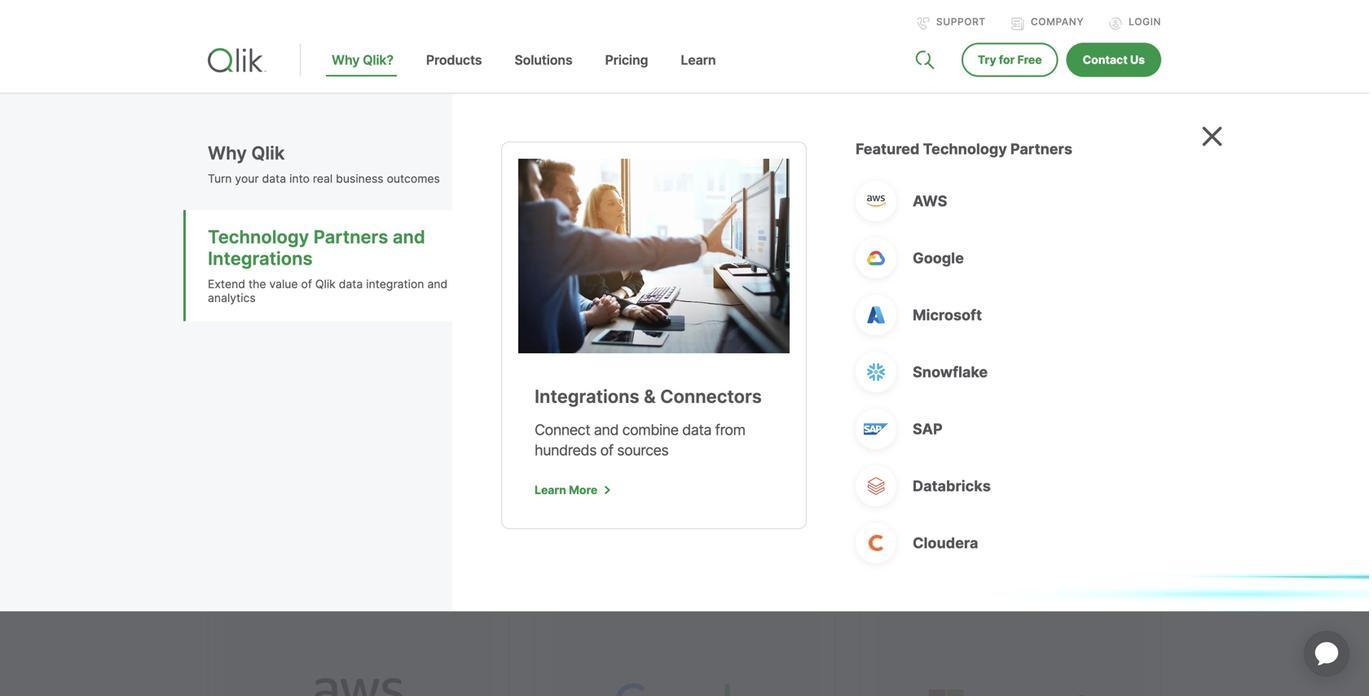 Task type: describe. For each thing, give the bounding box(es) containing it.
integrations inside technology partners and integrations extend the value of qlik data integration and analytics
[[208, 248, 313, 270]]

technology partners and integrations extend the value of qlik data integration and analytics
[[208, 226, 448, 305]]

company image
[[1012, 17, 1025, 30]]

the inside technology partners and integrations extend the value of qlik data integration and analytics
[[249, 278, 266, 291]]

try
[[978, 53, 997, 67]]

connectors
[[660, 386, 762, 408]]

why for qlik
[[208, 142, 247, 164]]

snowflake link
[[856, 352, 1162, 393]]

data inside technology partners and integrations extend the value of qlik data integration and analytics
[[339, 278, 363, 291]]

qlik inside why qlik turn your data into real business outcomes
[[251, 142, 285, 164]]

companies
[[208, 346, 302, 370]]

customers
[[241, 377, 331, 401]]

featured inside featured technology partners
[[208, 204, 347, 245]]

pricing button
[[589, 52, 665, 93]]

aws
[[913, 192, 948, 210]]

databricks image
[[867, 478, 886, 496]]

why qlik?
[[332, 52, 394, 68]]

support image
[[917, 17, 930, 30]]

1 horizontal spatial featured technology partners
[[856, 140, 1073, 158]]

company
[[1031, 16, 1084, 28]]

from
[[715, 421, 746, 439]]

of inside qlik partners with industry-leading technology companies offering innovative solutions that help our customers maximize the value of their data and analytics investments.
[[505, 377, 523, 401]]

maximize
[[336, 377, 417, 401]]

2 horizontal spatial technology
[[923, 140, 1007, 158]]

combine
[[622, 421, 679, 439]]

solutions button
[[498, 52, 589, 93]]

sap link
[[856, 409, 1162, 450]]

investments.
[[326, 408, 434, 432]]

qlik inside technology partners and integrations extend the value of qlik data integration and analytics
[[315, 278, 336, 291]]

with
[[322, 314, 358, 338]]

leading
[[441, 314, 503, 338]]

featured partners: microsoft image
[[876, 610, 1145, 697]]

partners
[[245, 314, 317, 338]]

and right integration
[[428, 278, 448, 291]]

hundreds
[[535, 442, 597, 460]]

data inside why qlik turn your data into real business outcomes
[[262, 172, 286, 186]]

and up integration
[[393, 226, 425, 248]]

microsoft
[[913, 307, 982, 324]]

into
[[289, 172, 310, 186]]

cloudera link
[[856, 523, 1162, 564]]

integration
[[366, 278, 424, 291]]

analytics inside qlik partners with industry-leading technology companies offering innovative solutions that help our customers maximize the value of their data and analytics investments.
[[245, 408, 321, 432]]

partners inside featured technology partners
[[208, 245, 342, 286]]

contact us
[[1083, 53, 1145, 67]]

free
[[1018, 53, 1042, 67]]

extend
[[208, 278, 245, 291]]

products
[[426, 52, 482, 68]]

why for qlik?
[[332, 52, 360, 68]]

partners inside technology partners and integrations extend the value of qlik data integration and analytics
[[314, 226, 388, 248]]

company link
[[1012, 16, 1084, 30]]

1 horizontal spatial featured
[[856, 140, 920, 158]]

why qlik? button
[[315, 52, 410, 93]]

support
[[937, 16, 986, 28]]

technology inside technology partners and integrations extend the value of qlik data integration and analytics
[[208, 226, 309, 248]]

us
[[1131, 53, 1145, 67]]

and inside qlik partners with industry-leading technology companies offering innovative solutions that help our customers maximize the value of their data and analytics investments.
[[208, 408, 240, 432]]

real
[[313, 172, 333, 186]]

learn button
[[665, 52, 732, 93]]

value inside technology partners and integrations extend the value of qlik data integration and analytics
[[269, 278, 298, 291]]

value inside qlik partners with industry-leading technology companies offering innovative solutions that help our customers maximize the value of their data and analytics investments.
[[455, 377, 500, 401]]



Task type: locate. For each thing, give the bounding box(es) containing it.
aws image
[[867, 196, 886, 207]]

of inside connect and combine data from hundreds of sources
[[600, 442, 614, 460]]

value up partners
[[269, 278, 298, 291]]

featured up aws icon
[[856, 140, 920, 158]]

google link
[[856, 238, 1162, 279]]

&
[[644, 386, 656, 408]]

learn right pricing
[[681, 52, 716, 68]]

0 vertical spatial integrations
[[208, 248, 313, 270]]

1 vertical spatial value
[[455, 377, 500, 401]]

why up turn
[[208, 142, 247, 164]]

0 horizontal spatial featured technology partners
[[208, 204, 538, 286]]

technology down outcomes
[[354, 204, 538, 245]]

qlik?
[[363, 52, 394, 68]]

aws link
[[856, 181, 1162, 222]]

qlik image
[[208, 48, 267, 73]]

analytics
[[208, 291, 256, 305], [245, 408, 321, 432]]

0 vertical spatial value
[[269, 278, 298, 291]]

0 vertical spatial the
[[249, 278, 266, 291]]

our
[[208, 377, 236, 401]]

why inside why qlik turn your data into real business outcomes
[[208, 142, 247, 164]]

partners up partners
[[208, 245, 342, 286]]

qlik up with
[[315, 278, 336, 291]]

why
[[332, 52, 360, 68], [208, 142, 247, 164]]

1 vertical spatial integrations
[[535, 386, 640, 408]]

data down help
[[571, 377, 609, 401]]

learn
[[681, 52, 716, 68], [535, 484, 566, 498]]

1 vertical spatial the
[[422, 377, 450, 401]]

0 vertical spatial why
[[332, 52, 360, 68]]

learn for learn
[[681, 52, 716, 68]]

featured technology partners down business
[[208, 204, 538, 286]]

solutions
[[515, 52, 573, 68]]

1 vertical spatial qlik
[[315, 278, 336, 291]]

help
[[590, 346, 627, 370]]

analytics up partners
[[208, 291, 256, 305]]

featured technology partners up aws
[[856, 140, 1073, 158]]

and
[[393, 226, 425, 248], [428, 278, 448, 291], [208, 408, 240, 432], [594, 421, 619, 439]]

try for free
[[978, 53, 1042, 67]]

why left the 'qlik?'
[[332, 52, 360, 68]]

application
[[1285, 612, 1370, 697]]

featured
[[856, 140, 920, 158], [208, 204, 347, 245]]

sources
[[617, 442, 669, 460]]

the right extend
[[249, 278, 266, 291]]

of down solutions
[[505, 377, 523, 401]]

0 vertical spatial learn
[[681, 52, 716, 68]]

1 horizontal spatial technology
[[354, 204, 538, 245]]

qlik up your
[[251, 142, 285, 164]]

turn
[[208, 172, 232, 186]]

integrations & connectors
[[535, 386, 762, 408]]

of
[[301, 278, 312, 291], [505, 377, 523, 401], [600, 442, 614, 460]]

0 horizontal spatial integrations
[[208, 248, 313, 270]]

solutions
[[470, 346, 546, 370]]

why inside button
[[332, 52, 360, 68]]

technology up aws
[[923, 140, 1007, 158]]

1 vertical spatial featured
[[208, 204, 347, 245]]

snowflake
[[913, 364, 988, 382]]

industry-
[[363, 314, 441, 338]]

data
[[262, 172, 286, 186], [339, 278, 363, 291], [571, 377, 609, 401], [682, 421, 712, 439]]

partners
[[1011, 140, 1073, 158], [314, 226, 388, 248], [208, 245, 342, 286]]

learn left more
[[535, 484, 566, 498]]

technology
[[923, 140, 1007, 158], [354, 204, 538, 245], [208, 226, 309, 248]]

the inside qlik partners with industry-leading technology companies offering innovative solutions that help our customers maximize the value of their data and analytics investments.
[[422, 377, 450, 401]]

of inside technology partners and integrations extend the value of qlik data integration and analytics
[[301, 278, 312, 291]]

outcomes
[[387, 172, 440, 186]]

technology inside featured technology partners
[[354, 204, 538, 245]]

microsoft image
[[867, 307, 885, 324]]

business
[[336, 172, 384, 186]]

that
[[551, 346, 585, 370]]

1 horizontal spatial the
[[422, 377, 450, 401]]

connect and combine data from hundreds of sources
[[535, 421, 746, 460]]

partners up aws link
[[1011, 140, 1073, 158]]

your
[[235, 172, 259, 186]]

technology
[[508, 314, 604, 338]]

0 horizontal spatial of
[[301, 278, 312, 291]]

0 vertical spatial qlik
[[251, 142, 285, 164]]

2 horizontal spatial qlik
[[315, 278, 336, 291]]

featured technology partners
[[856, 140, 1073, 158], [208, 204, 538, 286]]

value down solutions
[[455, 377, 500, 401]]

innovative
[[378, 346, 465, 370]]

analytics down customers
[[245, 408, 321, 432]]

google
[[913, 249, 964, 267]]

learn inside button
[[681, 52, 716, 68]]

databricks
[[913, 478, 991, 496]]

contact us link
[[1067, 43, 1162, 77]]

qlik partners with industry-leading technology companies offering innovative solutions that help our customers maximize the value of their data and analytics investments.
[[208, 314, 627, 432]]

offering
[[307, 346, 373, 370]]

of up partners
[[301, 278, 312, 291]]

contact
[[1083, 53, 1128, 67]]

of left "sources"
[[600, 442, 614, 460]]

integrations up connect on the bottom left of the page
[[535, 386, 640, 408]]

cloudera
[[913, 535, 979, 553]]

1 horizontal spatial why
[[332, 52, 360, 68]]

partners down business
[[314, 226, 388, 248]]

microsoft link
[[856, 295, 1162, 336]]

integrations
[[208, 248, 313, 270], [535, 386, 640, 408]]

the
[[249, 278, 266, 291], [422, 377, 450, 401]]

integrations & connectors image
[[518, 159, 790, 354]]

0 vertical spatial featured
[[856, 140, 920, 158]]

support link
[[917, 16, 986, 30]]

learn for learn more
[[535, 484, 566, 498]]

0 horizontal spatial value
[[269, 278, 298, 291]]

sap image
[[864, 424, 889, 435]]

their
[[527, 377, 566, 401]]

and up "sources"
[[594, 421, 619, 439]]

data left from on the right bottom of page
[[682, 421, 712, 439]]

0 horizontal spatial learn
[[535, 484, 566, 498]]

featured partners: aws image
[[224, 610, 493, 697]]

login image
[[1110, 17, 1123, 30]]

1 horizontal spatial learn
[[681, 52, 716, 68]]

databricks link
[[856, 466, 1162, 507]]

snowflake image
[[867, 364, 886, 382]]

qlik inside qlik partners with industry-leading technology companies offering innovative solutions that help our customers maximize the value of their data and analytics investments.
[[208, 314, 240, 338]]

close search image
[[1202, 126, 1223, 147]]

for
[[999, 53, 1015, 67]]

data inside qlik partners with industry-leading technology companies offering innovative solutions that help our customers maximize the value of their data and analytics investments.
[[571, 377, 609, 401]]

0 horizontal spatial featured
[[208, 204, 347, 245]]

2 horizontal spatial of
[[600, 442, 614, 460]]

1 horizontal spatial qlik
[[251, 142, 285, 164]]

0 horizontal spatial why
[[208, 142, 247, 164]]

analytics inside technology partners and integrations extend the value of qlik data integration and analytics
[[208, 291, 256, 305]]

google image
[[867, 249, 885, 267]]

cloudera image
[[869, 536, 884, 552]]

1 vertical spatial learn
[[535, 484, 566, 498]]

featured down into
[[208, 204, 347, 245]]

data left into
[[262, 172, 286, 186]]

products button
[[410, 52, 498, 93]]

1 vertical spatial analytics
[[245, 408, 321, 432]]

and inside connect and combine data from hundreds of sources
[[594, 421, 619, 439]]

login link
[[1110, 16, 1162, 30]]

0 vertical spatial analytics
[[208, 291, 256, 305]]

and down our
[[208, 408, 240, 432]]

1 horizontal spatial integrations
[[535, 386, 640, 408]]

data inside connect and combine data from hundreds of sources
[[682, 421, 712, 439]]

1 vertical spatial featured technology partners
[[208, 204, 538, 286]]

1 vertical spatial why
[[208, 142, 247, 164]]

0 horizontal spatial the
[[249, 278, 266, 291]]

featured partners: google image
[[550, 610, 819, 697]]

more
[[569, 484, 598, 498]]

try for free link
[[962, 43, 1059, 77]]

technology up extend
[[208, 226, 309, 248]]

the down innovative
[[422, 377, 450, 401]]

data up with
[[339, 278, 363, 291]]

featured technology partners - main banner image
[[697, 96, 1271, 545]]

2 vertical spatial of
[[600, 442, 614, 460]]

0 horizontal spatial technology
[[208, 226, 309, 248]]

qlik
[[251, 142, 285, 164], [315, 278, 336, 291], [208, 314, 240, 338]]

2 vertical spatial qlik
[[208, 314, 240, 338]]

sap
[[913, 421, 943, 439]]

connect
[[535, 421, 590, 439]]

why qlik turn your data into real business outcomes
[[208, 142, 440, 186]]

1 horizontal spatial value
[[455, 377, 500, 401]]

1 horizontal spatial of
[[505, 377, 523, 401]]

integrations up extend
[[208, 248, 313, 270]]

1 vertical spatial of
[[505, 377, 523, 401]]

value
[[269, 278, 298, 291], [455, 377, 500, 401]]

pricing
[[605, 52, 648, 68]]

learn more
[[535, 484, 598, 498]]

qlik down extend
[[208, 314, 240, 338]]

login
[[1129, 16, 1162, 28]]

0 vertical spatial of
[[301, 278, 312, 291]]

0 horizontal spatial qlik
[[208, 314, 240, 338]]

0 vertical spatial featured technology partners
[[856, 140, 1073, 158]]



